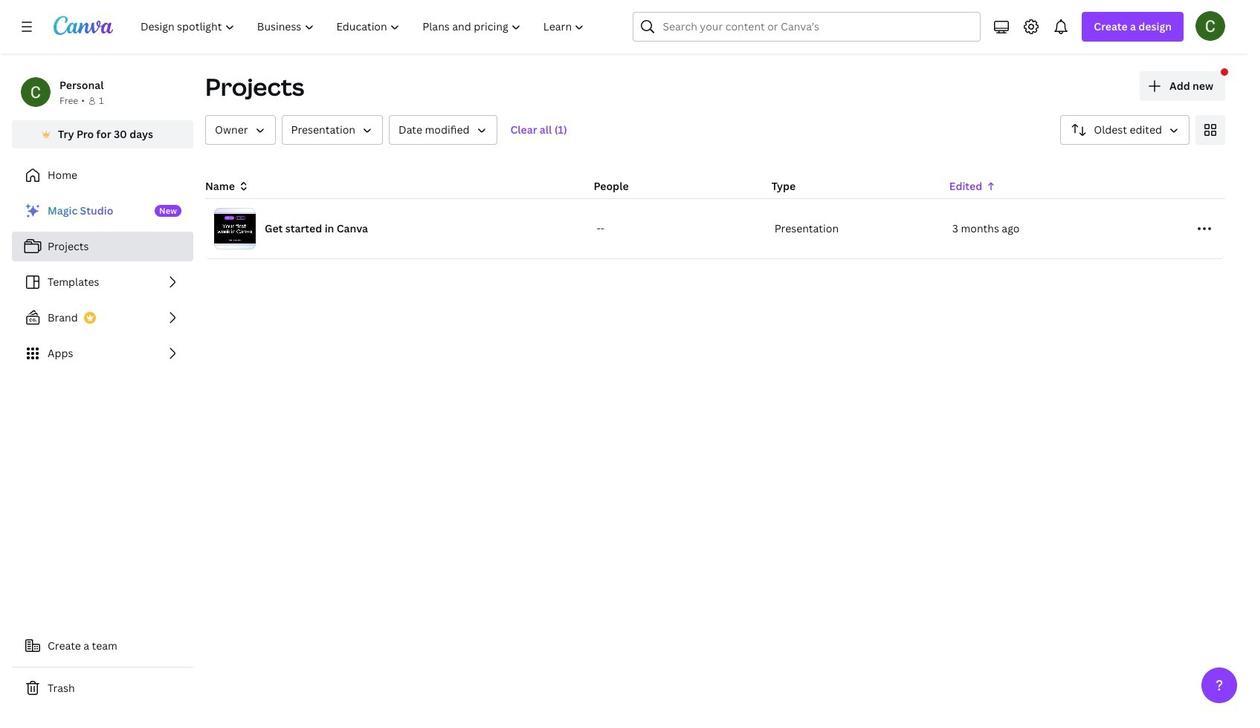 Task type: vqa. For each thing, say whether or not it's contained in the screenshot.
Platform.
no



Task type: locate. For each thing, give the bounding box(es) containing it.
list
[[12, 196, 193, 369]]

christina overa image
[[1195, 11, 1225, 41]]

top level navigation element
[[131, 12, 597, 42]]

Owner button
[[205, 115, 275, 145]]

None search field
[[633, 12, 981, 42]]

Category button
[[281, 115, 383, 145]]



Task type: describe. For each thing, give the bounding box(es) containing it.
Date modified button
[[389, 115, 497, 145]]

Sort by button
[[1060, 115, 1190, 145]]

Search search field
[[663, 13, 951, 41]]



